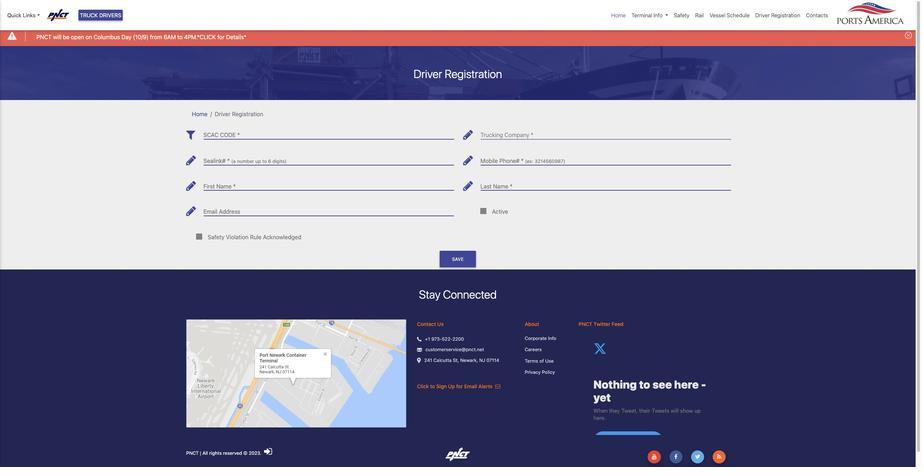 Task type: vqa. For each thing, say whether or not it's contained in the screenshot.
middle "Registration"
yes



Task type: locate. For each thing, give the bounding box(es) containing it.
name for first
[[216, 183, 232, 189]]

0 horizontal spatial pnct
[[36, 34, 52, 40]]

0 vertical spatial info
[[654, 12, 663, 18]]

customerservice@pnct.net
[[425, 347, 484, 352]]

twitter
[[594, 321, 610, 327]]

safety inside safety "link"
[[674, 12, 690, 18]]

customerservice@pnct.net link
[[425, 346, 484, 353]]

2 name from the left
[[493, 183, 508, 189]]

1 vertical spatial info
[[548, 335, 556, 341]]

info for corporate info
[[548, 335, 556, 341]]

2 vertical spatial pnct
[[186, 450, 199, 456]]

save button
[[440, 251, 476, 267]]

*
[[237, 132, 240, 138], [531, 132, 534, 138], [227, 158, 230, 164], [521, 158, 524, 164], [233, 183, 236, 189], [510, 183, 513, 189]]

1 vertical spatial driver registration
[[414, 67, 502, 80]]

0 vertical spatial to
[[177, 34, 183, 40]]

2200
[[453, 336, 464, 342]]

digits)
[[273, 158, 287, 164]]

* for last name *
[[510, 183, 513, 189]]

Last Name * text field
[[481, 177, 731, 190]]

safety for safety violation rule acknowledged
[[208, 234, 224, 240]]

0 vertical spatial home link
[[608, 8, 629, 22]]

home
[[611, 12, 626, 18], [192, 111, 208, 117]]

terminal info
[[632, 12, 663, 18]]

pnct left will
[[36, 34, 52, 40]]

mobile
[[481, 158, 498, 164]]

for left details*
[[217, 34, 225, 40]]

driver registration
[[755, 12, 800, 18], [414, 67, 502, 80], [215, 111, 263, 117]]

241 calcutta st, newark, nj 07114 link
[[424, 357, 499, 364]]

None text field
[[481, 152, 731, 165]]

terms
[[525, 358, 538, 364]]

pnct
[[36, 34, 52, 40], [579, 321, 592, 327], [186, 450, 199, 456]]

trucking
[[481, 132, 503, 138]]

email left alerts
[[464, 383, 477, 389]]

* right company on the top of page
[[531, 132, 534, 138]]

close image
[[905, 32, 912, 39]]

rail
[[695, 12, 704, 18]]

0 horizontal spatial info
[[548, 335, 556, 341]]

6
[[268, 158, 271, 164]]

SCAC CODE * search field
[[203, 126, 454, 139]]

241 calcutta st, newark, nj 07114
[[424, 357, 499, 363]]

0 horizontal spatial to
[[177, 34, 183, 40]]

safety left rail
[[674, 12, 690, 18]]

0 vertical spatial safety
[[674, 12, 690, 18]]

1 vertical spatial email
[[464, 383, 477, 389]]

violation
[[226, 234, 249, 240]]

home left terminal
[[611, 12, 626, 18]]

0 horizontal spatial registration
[[232, 111, 263, 117]]

save
[[452, 256, 464, 262]]

truck drivers
[[80, 12, 121, 18]]

+1 973-522-2200 link
[[425, 336, 464, 343]]

on
[[86, 34, 92, 40]]

active
[[492, 208, 508, 215]]

newark,
[[460, 357, 478, 363]]

pnct inside pnct will be open on columbus day (10/9) from 6am to 4pm.*click for details* "link"
[[36, 34, 52, 40]]

0 vertical spatial driver
[[755, 12, 770, 18]]

1 vertical spatial driver
[[414, 67, 442, 80]]

quick
[[7, 12, 21, 18]]

* for mobile phone# * (ex: 3214560987)
[[521, 158, 524, 164]]

* for first name *
[[233, 183, 236, 189]]

pnct left |
[[186, 450, 199, 456]]

for right up
[[456, 383, 463, 389]]

2 horizontal spatial registration
[[771, 12, 800, 18]]

(10/9)
[[133, 34, 149, 40]]

None text field
[[203, 152, 454, 165]]

0 horizontal spatial home link
[[192, 111, 208, 117]]

241
[[424, 357, 432, 363]]

truck drivers link
[[78, 10, 123, 21]]

scac code *
[[203, 132, 240, 138]]

* left (ex:
[[521, 158, 524, 164]]

2 horizontal spatial to
[[430, 383, 435, 389]]

to
[[177, 34, 183, 40], [262, 158, 267, 164], [430, 383, 435, 389]]

2 horizontal spatial driver
[[755, 12, 770, 18]]

safety left violation
[[208, 234, 224, 240]]

to left 6
[[262, 158, 267, 164]]

name right last
[[493, 183, 508, 189]]

sealink# * (a number up to 6 digits)
[[203, 158, 287, 164]]

2 horizontal spatial pnct
[[579, 321, 592, 327]]

day
[[122, 34, 132, 40]]

policy
[[542, 369, 555, 375]]

envelope o image
[[495, 384, 500, 389]]

* right last
[[510, 183, 513, 189]]

name
[[216, 183, 232, 189], [493, 183, 508, 189]]

safety for safety
[[674, 12, 690, 18]]

privacy policy
[[525, 369, 555, 375]]

* right code at the top left of the page
[[237, 132, 240, 138]]

1 horizontal spatial safety
[[674, 12, 690, 18]]

1 name from the left
[[216, 183, 232, 189]]

corporate
[[525, 335, 547, 341]]

* for scac code *
[[237, 132, 240, 138]]

to inside "link"
[[177, 34, 183, 40]]

0 vertical spatial for
[[217, 34, 225, 40]]

0 vertical spatial pnct
[[36, 34, 52, 40]]

0 horizontal spatial email
[[203, 208, 217, 215]]

will
[[53, 34, 61, 40]]

be
[[63, 34, 69, 40]]

home link up scac
[[192, 111, 208, 117]]

1 vertical spatial to
[[262, 158, 267, 164]]

1 horizontal spatial home
[[611, 12, 626, 18]]

1 horizontal spatial pnct
[[186, 450, 199, 456]]

1 horizontal spatial name
[[493, 183, 508, 189]]

safety
[[674, 12, 690, 18], [208, 234, 224, 240]]

for inside "link"
[[217, 34, 225, 40]]

07114
[[487, 357, 499, 363]]

quick links
[[7, 12, 36, 18]]

1 horizontal spatial registration
[[445, 67, 502, 80]]

0 vertical spatial driver registration
[[755, 12, 800, 18]]

info up careers link
[[548, 335, 556, 341]]

* for trucking company *
[[531, 132, 534, 138]]

0 horizontal spatial driver registration
[[215, 111, 263, 117]]

522-
[[442, 336, 453, 342]]

* left (a
[[227, 158, 230, 164]]

1 horizontal spatial driver registration
[[414, 67, 502, 80]]

st,
[[453, 357, 459, 363]]

feed
[[612, 321, 623, 327]]

email left address
[[203, 208, 217, 215]]

1 vertical spatial pnct
[[579, 321, 592, 327]]

first name *
[[203, 183, 236, 189]]

1 horizontal spatial to
[[262, 158, 267, 164]]

sign in image
[[264, 447, 272, 456]]

* down (a
[[233, 183, 236, 189]]

1 vertical spatial for
[[456, 383, 463, 389]]

email address
[[203, 208, 240, 215]]

last
[[481, 183, 492, 189]]

0 horizontal spatial safety
[[208, 234, 224, 240]]

to right the '6am'
[[177, 34, 183, 40]]

0 horizontal spatial for
[[217, 34, 225, 40]]

up
[[448, 383, 455, 389]]

1 horizontal spatial driver
[[414, 67, 442, 80]]

for
[[217, 34, 225, 40], [456, 383, 463, 389]]

vessel schedule
[[710, 12, 750, 18]]

name right first
[[216, 183, 232, 189]]

driver registration link
[[753, 8, 803, 22]]

2 horizontal spatial driver registration
[[755, 12, 800, 18]]

0 horizontal spatial name
[[216, 183, 232, 189]]

0 vertical spatial home
[[611, 12, 626, 18]]

to left sign
[[430, 383, 435, 389]]

2 vertical spatial driver registration
[[215, 111, 263, 117]]

home link left terminal
[[608, 8, 629, 22]]

0 vertical spatial email
[[203, 208, 217, 215]]

driver
[[755, 12, 770, 18], [414, 67, 442, 80], [215, 111, 231, 117]]

drivers
[[99, 12, 121, 18]]

acknowledged
[[263, 234, 301, 240]]

email
[[203, 208, 217, 215], [464, 383, 477, 389]]

(ex:
[[525, 158, 533, 164]]

trucking company *
[[481, 132, 534, 138]]

contacts
[[806, 12, 828, 18]]

2 vertical spatial driver
[[215, 111, 231, 117]]

2 vertical spatial to
[[430, 383, 435, 389]]

all
[[203, 450, 208, 456]]

0 horizontal spatial home
[[192, 111, 208, 117]]

home up scac
[[192, 111, 208, 117]]

info right terminal
[[654, 12, 663, 18]]

schedule
[[727, 12, 750, 18]]

1 vertical spatial safety
[[208, 234, 224, 240]]

1 horizontal spatial info
[[654, 12, 663, 18]]

2023.
[[249, 450, 261, 456]]

pnct left twitter
[[579, 321, 592, 327]]



Task type: describe. For each thing, give the bounding box(es) containing it.
number
[[237, 158, 254, 164]]

name for last
[[493, 183, 508, 189]]

+1
[[425, 336, 430, 342]]

of
[[540, 358, 544, 364]]

sign
[[436, 383, 447, 389]]

last name *
[[481, 183, 513, 189]]

up
[[255, 158, 261, 164]]

click to sign up for email alerts
[[417, 383, 494, 389]]

corporate info link
[[525, 335, 568, 342]]

0 horizontal spatial driver
[[215, 111, 231, 117]]

©
[[243, 450, 248, 456]]

pnct for pnct twitter feed
[[579, 321, 592, 327]]

safety violation rule acknowledged
[[208, 234, 301, 240]]

rights
[[209, 450, 222, 456]]

links
[[23, 12, 36, 18]]

1 horizontal spatial for
[[456, 383, 463, 389]]

open
[[71, 34, 84, 40]]

privacy
[[525, 369, 541, 375]]

privacy policy link
[[525, 369, 568, 376]]

truck
[[80, 12, 98, 18]]

code
[[220, 132, 236, 138]]

sealink#
[[203, 158, 226, 164]]

(a
[[231, 158, 236, 164]]

1 horizontal spatial home link
[[608, 8, 629, 22]]

safety link
[[671, 8, 692, 22]]

1 vertical spatial registration
[[445, 67, 502, 80]]

rail link
[[692, 8, 707, 22]]

connected
[[443, 288, 497, 301]]

click
[[417, 383, 429, 389]]

info for terminal info
[[654, 12, 663, 18]]

pnct | all rights reserved © 2023.
[[186, 450, 263, 456]]

6am
[[164, 34, 176, 40]]

stay
[[419, 288, 441, 301]]

2 vertical spatial registration
[[232, 111, 263, 117]]

quick links link
[[7, 11, 40, 19]]

Email Address text field
[[203, 203, 454, 216]]

vessel schedule link
[[707, 8, 753, 22]]

0 vertical spatial registration
[[771, 12, 800, 18]]

phone#
[[500, 158, 520, 164]]

terms of use link
[[525, 358, 568, 365]]

careers
[[525, 347, 542, 352]]

1 vertical spatial home
[[192, 111, 208, 117]]

nj
[[479, 357, 485, 363]]

rule
[[250, 234, 261, 240]]

to inside 'sealink# * (a number up to 6 digits)'
[[262, 158, 267, 164]]

contact
[[417, 321, 436, 327]]

careers link
[[525, 346, 568, 353]]

company
[[505, 132, 529, 138]]

click to sign up for email alerts link
[[417, 383, 500, 389]]

Trucking Company * text field
[[481, 126, 731, 139]]

reserved
[[223, 450, 242, 456]]

about
[[525, 321, 539, 327]]

address
[[219, 208, 240, 215]]

home inside "link"
[[611, 12, 626, 18]]

use
[[545, 358, 554, 364]]

corporate info
[[525, 335, 556, 341]]

details*
[[226, 34, 247, 40]]

terminal
[[632, 12, 652, 18]]

scac
[[203, 132, 219, 138]]

calcutta
[[433, 357, 452, 363]]

3214560987)
[[535, 158, 565, 164]]

1 horizontal spatial email
[[464, 383, 477, 389]]

pnct will be open on columbus day (10/9) from 6am to 4pm.*click for details* link
[[36, 33, 247, 41]]

pnct for pnct | all rights reserved © 2023.
[[186, 450, 199, 456]]

pnct will be open on columbus day (10/9) from 6am to 4pm.*click for details*
[[36, 34, 247, 40]]

terms of use
[[525, 358, 554, 364]]

973-
[[431, 336, 442, 342]]

stay connected
[[419, 288, 497, 301]]

alerts
[[478, 383, 493, 389]]

first
[[203, 183, 215, 189]]

1 vertical spatial home link
[[192, 111, 208, 117]]

mobile phone# * (ex: 3214560987)
[[481, 158, 565, 164]]

pnct for pnct will be open on columbus day (10/9) from 6am to 4pm.*click for details*
[[36, 34, 52, 40]]

us
[[437, 321, 444, 327]]

pnct will be open on columbus day (10/9) from 6am to 4pm.*click for details* alert
[[0, 26, 916, 46]]

First Name * text field
[[203, 177, 454, 190]]

columbus
[[94, 34, 120, 40]]

+1 973-522-2200
[[425, 336, 464, 342]]

4pm.*click
[[184, 34, 216, 40]]



